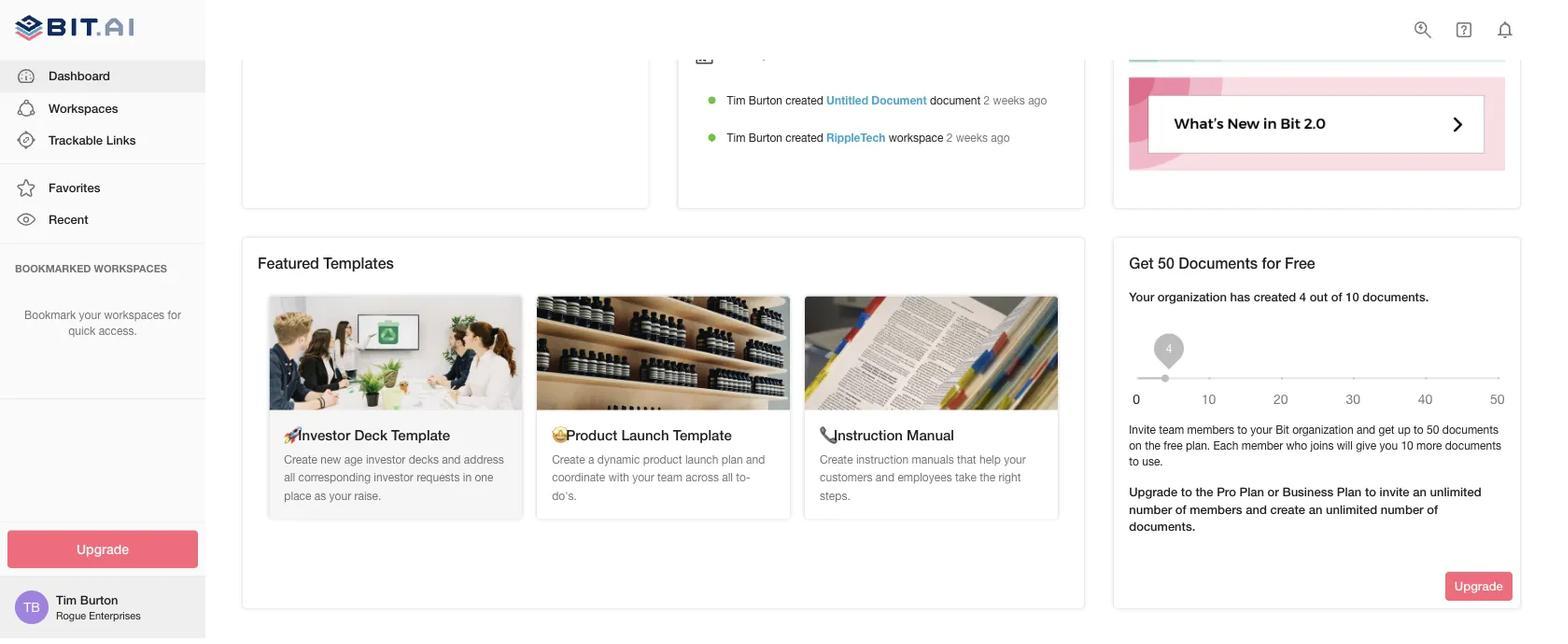 Task type: vqa. For each thing, say whether or not it's contained in the screenshot.
left 10
yes



Task type: locate. For each thing, give the bounding box(es) containing it.
your inside create a dynamic product launch plan and coordinate with your team across all to- do's.
[[632, 472, 654, 485]]

to left pro
[[1181, 486, 1192, 500]]

0 vertical spatial for
[[1262, 255, 1281, 273]]

ago right document
[[1028, 94, 1047, 107]]

1 vertical spatial investor
[[374, 472, 413, 485]]

of right out on the right top
[[1331, 290, 1342, 305]]

0 horizontal spatial documents.
[[1129, 520, 1195, 534]]

documents. inside upgrade to the pro plan or business plan to invite an unlimited number of members and create an unlimited number of documents.
[[1129, 520, 1195, 534]]

investor up raise.
[[374, 472, 413, 485]]

🤩product
[[552, 427, 617, 444]]

on
[[1129, 439, 1142, 452]]

as
[[314, 490, 326, 503]]

an
[[1413, 486, 1427, 500], [1309, 503, 1322, 517]]

that
[[957, 453, 976, 466]]

1 vertical spatial members
[[1190, 503, 1242, 517]]

created left 4
[[1254, 290, 1296, 305]]

the inside upgrade to the pro plan or business plan to invite an unlimited number of members and create an unlimited number of documents.
[[1196, 486, 1213, 500]]

burton inside tim burton rogue enterprises
[[80, 593, 118, 608]]

1 vertical spatial the
[[980, 472, 995, 485]]

members inside invite team members to your bit organization and get up to 50 documents on the free plan. each member who joins will give you 10 more documents to use.
[[1187, 424, 1234, 437]]

2 right workspace
[[947, 131, 953, 144]]

launch
[[621, 427, 669, 444]]

0 horizontal spatial 10
[[1346, 290, 1359, 305]]

documents right more at the bottom of the page
[[1445, 439, 1501, 452]]

1 vertical spatial for
[[168, 309, 181, 322]]

with
[[608, 472, 629, 485]]

created
[[786, 94, 823, 107], [786, 131, 823, 144], [1254, 290, 1296, 305]]

organization up the joins
[[1292, 424, 1354, 437]]

for for documents
[[1262, 255, 1281, 273]]

burton for tim burton created rippletech workspace 2 weeks ago
[[749, 131, 782, 144]]

new
[[320, 453, 341, 466]]

untitled
[[826, 94, 868, 107]]

2 horizontal spatial of
[[1427, 503, 1438, 517]]

rippletech
[[826, 131, 886, 144]]

trackable links
[[49, 133, 136, 147]]

workspaces
[[104, 309, 164, 322]]

your down corresponding
[[329, 490, 351, 503]]

1 horizontal spatial for
[[1262, 255, 1281, 273]]

get 50 documents for free
[[1129, 255, 1315, 273]]

1 horizontal spatial 2
[[984, 94, 990, 107]]

plan.
[[1186, 439, 1210, 452]]

and
[[1357, 424, 1376, 437], [442, 453, 461, 466], [746, 453, 765, 466], [876, 472, 895, 485], [1246, 503, 1267, 517]]

1 horizontal spatial the
[[1145, 439, 1161, 452]]

documents right up
[[1442, 424, 1499, 437]]

for right the workspaces
[[168, 309, 181, 322]]

your up member
[[1251, 424, 1273, 437]]

create inside create instruction manuals that help your customers and employees take the right steps.
[[820, 453, 853, 466]]

0 horizontal spatial create
[[284, 453, 317, 466]]

1 all from the left
[[284, 472, 295, 485]]

invite
[[1380, 486, 1410, 500]]

of
[[1331, 290, 1342, 305], [1175, 503, 1186, 517], [1427, 503, 1438, 517]]

1 horizontal spatial plan
[[1337, 486, 1362, 500]]

2023
[[769, 48, 796, 62]]

number
[[1129, 503, 1172, 517], [1381, 503, 1424, 517]]

2 horizontal spatial create
[[820, 453, 853, 466]]

create up coordinate
[[552, 453, 585, 466]]

0 horizontal spatial organization
[[1158, 290, 1227, 305]]

tim
[[727, 94, 746, 107], [727, 131, 746, 144], [56, 593, 77, 608]]

create up customers
[[820, 453, 853, 466]]

0 horizontal spatial 2
[[947, 131, 953, 144]]

0 horizontal spatial 50
[[1158, 255, 1174, 273]]

created left 'rippletech'
[[786, 131, 823, 144]]

1 horizontal spatial number
[[1381, 503, 1424, 517]]

1 vertical spatial upgrade button
[[1445, 573, 1513, 602]]

0 horizontal spatial the
[[980, 472, 995, 485]]

50 right get
[[1158, 255, 1174, 273]]

0 vertical spatial team
[[1159, 424, 1184, 437]]

2 number from the left
[[1381, 503, 1424, 517]]

number down the invite
[[1381, 503, 1424, 517]]

burton
[[749, 94, 782, 107], [749, 131, 782, 144], [80, 593, 118, 608]]

📞instruction
[[820, 427, 903, 444]]

number down the use.
[[1129, 503, 1172, 517]]

upgrade to the pro plan or business plan to invite an unlimited number of members and create an unlimited number of documents.
[[1129, 486, 1481, 534]]

customers
[[820, 472, 873, 485]]

create new age investor decks and address all corresponding investor requests in one place as your raise.
[[284, 453, 504, 503]]

50 up more at the bottom of the page
[[1427, 424, 1439, 437]]

for inside 'bookmark your workspaces for quick access.'
[[168, 309, 181, 322]]

pro
[[1217, 486, 1236, 500]]

unlimited down business
[[1326, 503, 1377, 517]]

1 vertical spatial team
[[657, 472, 683, 485]]

in
[[463, 472, 472, 485]]

0 horizontal spatial all
[[284, 472, 295, 485]]

and down instruction
[[876, 472, 895, 485]]

0 vertical spatial upgrade button
[[7, 531, 198, 569]]

instruction
[[856, 453, 909, 466]]

2 horizontal spatial upgrade
[[1455, 580, 1503, 594]]

tim for tim burton rogue enterprises
[[56, 593, 77, 608]]

0 horizontal spatial team
[[657, 472, 683, 485]]

📞instruction manual
[[820, 427, 954, 444]]

to
[[1237, 424, 1247, 437], [1414, 424, 1424, 437], [1129, 455, 1139, 468], [1181, 486, 1192, 500], [1365, 486, 1376, 500]]

business
[[1282, 486, 1334, 500]]

1 template from the left
[[391, 427, 450, 444]]

investor
[[366, 453, 406, 466], [374, 472, 413, 485]]

0 vertical spatial burton
[[749, 94, 782, 107]]

0 horizontal spatial ago
[[991, 131, 1010, 144]]

members
[[1187, 424, 1234, 437], [1190, 503, 1242, 517]]

weeks down document
[[956, 131, 988, 144]]

of down free
[[1175, 503, 1186, 517]]

1 vertical spatial created
[[786, 131, 823, 144]]

2 vertical spatial upgrade
[[1455, 580, 1503, 594]]

🤩product launch template image
[[537, 297, 790, 411]]

your inside invite team members to your bit organization and get up to 50 documents on the free plan. each member who joins will give you 10 more documents to use.
[[1251, 424, 1273, 437]]

1 vertical spatial documents.
[[1129, 520, 1195, 534]]

for
[[1262, 255, 1281, 273], [168, 309, 181, 322]]

1 horizontal spatial 10
[[1401, 439, 1413, 452]]

bit
[[1276, 424, 1289, 437]]

1 vertical spatial 2
[[947, 131, 953, 144]]

1 horizontal spatial 50
[[1427, 424, 1439, 437]]

create for 📞instruction manual
[[820, 453, 853, 466]]

1 vertical spatial 50
[[1427, 424, 1439, 437]]

📞instruction manual image
[[805, 297, 1058, 411]]

10
[[1346, 290, 1359, 305], [1401, 439, 1413, 452]]

and inside invite team members to your bit organization and get up to 50 documents on the free plan. each member who joins will give you 10 more documents to use.
[[1357, 424, 1376, 437]]

plan right business
[[1337, 486, 1362, 500]]

and inside create new age investor decks and address all corresponding investor requests in one place as your raise.
[[442, 453, 461, 466]]

nov 08, 2023
[[723, 48, 796, 62]]

and inside upgrade to the pro plan or business plan to invite an unlimited number of members and create an unlimited number of documents.
[[1246, 503, 1267, 517]]

organization
[[1158, 290, 1227, 305], [1292, 424, 1354, 437]]

0 vertical spatial upgrade
[[1129, 486, 1178, 500]]

your up right
[[1004, 453, 1026, 466]]

team down 'product'
[[657, 472, 683, 485]]

2 vertical spatial tim
[[56, 593, 77, 608]]

to left the invite
[[1365, 486, 1376, 500]]

0 horizontal spatial plan
[[1240, 486, 1264, 500]]

corresponding
[[298, 472, 371, 485]]

1 horizontal spatial upgrade button
[[1445, 573, 1513, 602]]

1 vertical spatial 10
[[1401, 439, 1413, 452]]

your right with
[[632, 472, 654, 485]]

and up "to-"
[[746, 453, 765, 466]]

🤩product launch template
[[552, 427, 732, 444]]

template
[[391, 427, 450, 444], [673, 427, 732, 444]]

0 horizontal spatial template
[[391, 427, 450, 444]]

tb
[[24, 600, 40, 615]]

1 horizontal spatial all
[[722, 472, 733, 485]]

1 vertical spatial weeks
[[956, 131, 988, 144]]

to down on
[[1129, 455, 1139, 468]]

untitled document link
[[826, 94, 927, 107]]

your up quick
[[79, 309, 101, 322]]

team up free
[[1159, 424, 1184, 437]]

the inside create instruction manuals that help your customers and employees take the right steps.
[[980, 472, 995, 485]]

0 vertical spatial organization
[[1158, 290, 1227, 305]]

and up the give
[[1357, 424, 1376, 437]]

members up plan.
[[1187, 424, 1234, 437]]

1 vertical spatial an
[[1309, 503, 1322, 517]]

3 create from the left
[[820, 453, 853, 466]]

create inside create a dynamic product launch plan and coordinate with your team across all to- do's.
[[552, 453, 585, 466]]

created for untitled
[[786, 94, 823, 107]]

0 vertical spatial 50
[[1158, 255, 1174, 273]]

and up requests
[[442, 453, 461, 466]]

your inside 'bookmark your workspaces for quick access.'
[[79, 309, 101, 322]]

for left free
[[1262, 255, 1281, 273]]

10 inside invite team members to your bit organization and get up to 50 documents on the free plan. each member who joins will give you 10 more documents to use.
[[1401, 439, 1413, 452]]

dynamic
[[597, 453, 640, 466]]

all left "to-"
[[722, 472, 733, 485]]

bookmark your workspaces for quick access.
[[24, 309, 181, 337]]

ago right workspace
[[991, 131, 1010, 144]]

your inside create new age investor decks and address all corresponding investor requests in one place as your raise.
[[329, 490, 351, 503]]

1 vertical spatial upgrade
[[77, 542, 129, 557]]

of down more at the bottom of the page
[[1427, 503, 1438, 517]]

document
[[871, 94, 927, 107]]

0 vertical spatial created
[[786, 94, 823, 107]]

burton for tim burton rogue enterprises
[[80, 593, 118, 608]]

1 horizontal spatial upgrade
[[1129, 486, 1178, 500]]

and left create at the right of page
[[1246, 503, 1267, 517]]

plan
[[1240, 486, 1264, 500], [1337, 486, 1362, 500]]

2 template from the left
[[673, 427, 732, 444]]

tim inside tim burton rogue enterprises
[[56, 593, 77, 608]]

2 all from the left
[[722, 472, 733, 485]]

1 vertical spatial organization
[[1292, 424, 1354, 437]]

an down business
[[1309, 503, 1322, 517]]

investor down deck
[[366, 453, 406, 466]]

2 horizontal spatial the
[[1196, 486, 1213, 500]]

organization inside invite team members to your bit organization and get up to 50 documents on the free plan. each member who joins will give you 10 more documents to use.
[[1292, 424, 1354, 437]]

documents. down the use.
[[1129, 520, 1195, 534]]

1 horizontal spatial unlimited
[[1430, 486, 1481, 500]]

each
[[1213, 439, 1238, 452]]

create
[[1270, 503, 1305, 517]]

1 vertical spatial burton
[[749, 131, 782, 144]]

plan left or
[[1240, 486, 1264, 500]]

2 right document
[[984, 94, 990, 107]]

unlimited down more at the bottom of the page
[[1430, 486, 1481, 500]]

launch
[[685, 453, 718, 466]]

1 horizontal spatial template
[[673, 427, 732, 444]]

🚀investor deck template image
[[269, 297, 522, 411]]

10 down up
[[1401, 439, 1413, 452]]

right
[[999, 472, 1021, 485]]

template up launch
[[673, 427, 732, 444]]

0 vertical spatial members
[[1187, 424, 1234, 437]]

0 horizontal spatial upgrade button
[[7, 531, 198, 569]]

2 create from the left
[[552, 453, 585, 466]]

up
[[1398, 424, 1411, 437]]

1 vertical spatial tim
[[727, 131, 746, 144]]

tim for tim burton created rippletech workspace 2 weeks ago
[[727, 131, 746, 144]]

the up the use.
[[1145, 439, 1161, 452]]

0 horizontal spatial unlimited
[[1326, 503, 1377, 517]]

1 create from the left
[[284, 453, 317, 466]]

place
[[284, 490, 311, 503]]

tim burton rogue enterprises
[[56, 593, 141, 622]]

1 horizontal spatial documents.
[[1363, 290, 1429, 305]]

out
[[1310, 290, 1328, 305]]

create
[[284, 453, 317, 466], [552, 453, 585, 466], [820, 453, 853, 466]]

documents.
[[1363, 290, 1429, 305], [1129, 520, 1195, 534]]

the down "help"
[[980, 472, 995, 485]]

0 horizontal spatial for
[[168, 309, 181, 322]]

member
[[1242, 439, 1283, 452]]

created left untitled on the right top of page
[[786, 94, 823, 107]]

0 vertical spatial ago
[[1028, 94, 1047, 107]]

steps.
[[820, 490, 850, 503]]

team
[[1159, 424, 1184, 437], [657, 472, 683, 485]]

50
[[1158, 255, 1174, 273], [1427, 424, 1439, 437]]

1 horizontal spatial create
[[552, 453, 585, 466]]

create inside create new age investor decks and address all corresponding investor requests in one place as your raise.
[[284, 453, 317, 466]]

10 right out on the right top
[[1346, 290, 1359, 305]]

workspaces
[[94, 262, 167, 275]]

address
[[464, 453, 504, 466]]

1 horizontal spatial weeks
[[993, 94, 1025, 107]]

an right the invite
[[1413, 486, 1427, 500]]

the left pro
[[1196, 486, 1213, 500]]

0 horizontal spatial of
[[1175, 503, 1186, 517]]

tim for tim burton created untitled document document 2 weeks ago
[[727, 94, 746, 107]]

create down '🚀investor'
[[284, 453, 317, 466]]

0 vertical spatial the
[[1145, 439, 1161, 452]]

1 horizontal spatial organization
[[1292, 424, 1354, 437]]

has
[[1230, 290, 1250, 305]]

1 horizontal spatial team
[[1159, 424, 1184, 437]]

all up the place
[[284, 472, 295, 485]]

recent button
[[0, 204, 205, 236]]

0 horizontal spatial weeks
[[956, 131, 988, 144]]

0 vertical spatial tim
[[727, 94, 746, 107]]

0 horizontal spatial number
[[1129, 503, 1172, 517]]

create for 🚀investor deck template
[[284, 453, 317, 466]]

weeks right document
[[993, 94, 1025, 107]]

members down pro
[[1190, 503, 1242, 517]]

1 number from the left
[[1129, 503, 1172, 517]]

0 vertical spatial 2
[[984, 94, 990, 107]]

upgrade
[[1129, 486, 1178, 500], [77, 542, 129, 557], [1455, 580, 1503, 594]]

get
[[1129, 255, 1154, 273]]

get
[[1379, 424, 1395, 437]]

0 vertical spatial an
[[1413, 486, 1427, 500]]

template up decks
[[391, 427, 450, 444]]

2 vertical spatial the
[[1196, 486, 1213, 500]]

documents
[[1442, 424, 1499, 437], [1445, 439, 1501, 452]]

featured
[[258, 255, 319, 273]]

1 plan from the left
[[1240, 486, 1264, 500]]

deck
[[354, 427, 387, 444]]

organization down documents
[[1158, 290, 1227, 305]]

your organization has created 4 out of 10 documents.
[[1129, 290, 1429, 305]]

documents. right out on the right top
[[1363, 290, 1429, 305]]

tim burton created rippletech workspace 2 weeks ago
[[727, 131, 1010, 144]]

2 vertical spatial burton
[[80, 593, 118, 608]]



Task type: describe. For each thing, give the bounding box(es) containing it.
1 vertical spatial documents
[[1445, 439, 1501, 452]]

recent
[[49, 212, 88, 227]]

0 vertical spatial documents
[[1442, 424, 1499, 437]]

who
[[1286, 439, 1307, 452]]

workspace
[[889, 131, 943, 144]]

invite team members to your bit organization and get up to 50 documents on the free plan. each member who joins will give you 10 more documents to use.
[[1129, 424, 1501, 468]]

product
[[643, 453, 682, 466]]

1 horizontal spatial of
[[1331, 290, 1342, 305]]

1 vertical spatial unlimited
[[1326, 503, 1377, 517]]

0 vertical spatial 10
[[1346, 290, 1359, 305]]

your inside create instruction manuals that help your customers and employees take the right steps.
[[1004, 453, 1026, 466]]

across
[[686, 472, 719, 485]]

trackable
[[49, 133, 103, 147]]

templates
[[323, 255, 394, 273]]

workspaces
[[49, 101, 118, 115]]

one
[[475, 472, 493, 485]]

🚀investor
[[284, 427, 350, 444]]

trackable links button
[[0, 124, 205, 156]]

2 vertical spatial created
[[1254, 290, 1296, 305]]

1 horizontal spatial an
[[1413, 486, 1427, 500]]

08,
[[749, 48, 766, 62]]

you
[[1380, 439, 1398, 452]]

quick
[[68, 324, 96, 337]]

favorites
[[49, 180, 100, 195]]

raise.
[[354, 490, 381, 503]]

employees
[[898, 472, 952, 485]]

create instruction manuals that help your customers and employees take the right steps.
[[820, 453, 1026, 503]]

free
[[1285, 255, 1315, 273]]

template for 🤩product launch template
[[673, 427, 732, 444]]

use.
[[1142, 455, 1163, 468]]

to up the each
[[1237, 424, 1247, 437]]

create a dynamic product launch plan and coordinate with your team across all to- do's.
[[552, 453, 765, 503]]

requests
[[417, 472, 460, 485]]

template for 🚀investor deck template
[[391, 427, 450, 444]]

upgrade inside upgrade to the pro plan or business plan to invite an unlimited number of members and create an unlimited number of documents.
[[1129, 486, 1178, 500]]

favorites button
[[0, 172, 205, 204]]

0 vertical spatial documents.
[[1363, 290, 1429, 305]]

document
[[930, 94, 981, 107]]

team inside invite team members to your bit organization and get up to 50 documents on the free plan. each member who joins will give you 10 more documents to use.
[[1159, 424, 1184, 437]]

2 plan from the left
[[1337, 486, 1362, 500]]

dashboard button
[[0, 60, 205, 92]]

4
[[1300, 290, 1306, 305]]

do's.
[[552, 490, 577, 503]]

or
[[1268, 486, 1279, 500]]

access.
[[99, 324, 137, 337]]

bookmarked workspaces
[[15, 262, 167, 275]]

created for rippletech
[[786, 131, 823, 144]]

create for 🤩product launch template
[[552, 453, 585, 466]]

age
[[344, 453, 363, 466]]

0 vertical spatial investor
[[366, 453, 406, 466]]

help
[[979, 453, 1001, 466]]

decks
[[409, 453, 439, 466]]

give
[[1356, 439, 1376, 452]]

more
[[1417, 439, 1442, 452]]

joins
[[1311, 439, 1334, 452]]

to-
[[736, 472, 750, 485]]

1 vertical spatial ago
[[991, 131, 1010, 144]]

rippletech link
[[826, 131, 886, 144]]

0 horizontal spatial upgrade
[[77, 542, 129, 557]]

workspaces button
[[0, 92, 205, 124]]

the inside invite team members to your bit organization and get up to 50 documents on the free plan. each member who joins will give you 10 more documents to use.
[[1145, 439, 1161, 452]]

invite
[[1129, 424, 1156, 437]]

and inside create instruction manuals that help your customers and employees take the right steps.
[[876, 472, 895, 485]]

featured templates
[[258, 255, 394, 273]]

tim burton created untitled document document 2 weeks ago
[[727, 94, 1047, 107]]

0 horizontal spatial an
[[1309, 503, 1322, 517]]

bookmarked
[[15, 262, 91, 275]]

all inside create new age investor decks and address all corresponding investor requests in one place as your raise.
[[284, 472, 295, 485]]

for for workspaces
[[168, 309, 181, 322]]

links
[[106, 133, 136, 147]]

take
[[955, 472, 977, 485]]

🚀investor deck template
[[284, 427, 450, 444]]

enterprises
[[89, 610, 141, 622]]

coordinate
[[552, 472, 605, 485]]

nov
[[723, 48, 746, 62]]

0 vertical spatial weeks
[[993, 94, 1025, 107]]

all inside create a dynamic product launch plan and coordinate with your team across all to- do's.
[[722, 472, 733, 485]]

documents
[[1179, 255, 1258, 273]]

your
[[1129, 290, 1154, 305]]

bookmark
[[24, 309, 76, 322]]

burton for tim burton created untitled document document 2 weeks ago
[[749, 94, 782, 107]]

and inside create a dynamic product launch plan and coordinate with your team across all to- do's.
[[746, 453, 765, 466]]

dashboard
[[49, 69, 110, 83]]

plan
[[722, 453, 743, 466]]

free
[[1164, 439, 1183, 452]]

0 vertical spatial unlimited
[[1430, 486, 1481, 500]]

50 inside invite team members to your bit organization and get up to 50 documents on the free plan. each member who joins will give you 10 more documents to use.
[[1427, 424, 1439, 437]]

team inside create a dynamic product launch plan and coordinate with your team across all to- do's.
[[657, 472, 683, 485]]

1 horizontal spatial ago
[[1028, 94, 1047, 107]]

manual
[[907, 427, 954, 444]]

to right up
[[1414, 424, 1424, 437]]

will
[[1337, 439, 1353, 452]]

members inside upgrade to the pro plan or business plan to invite an unlimited number of members and create an unlimited number of documents.
[[1190, 503, 1242, 517]]

manuals
[[912, 453, 954, 466]]



